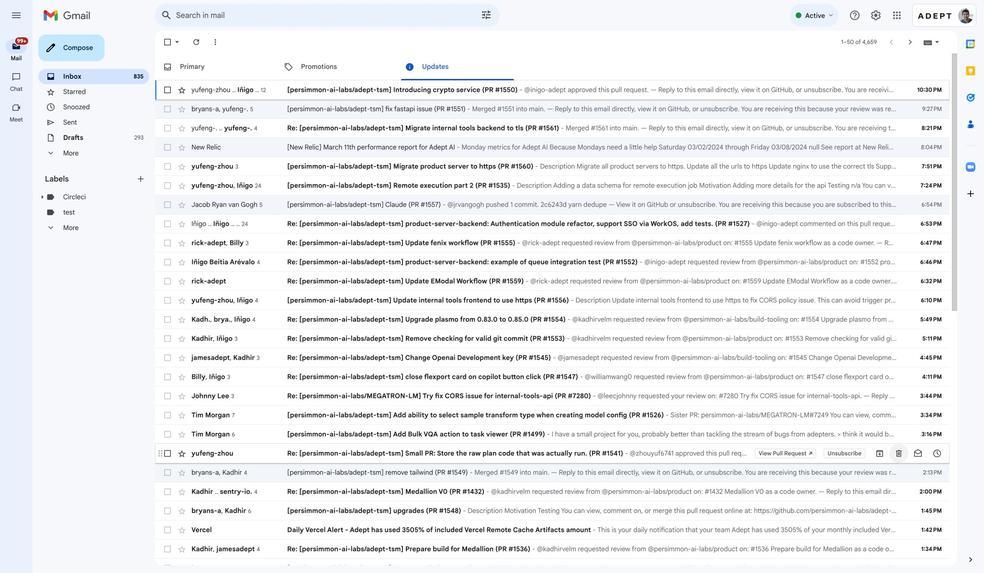 Task type: describe. For each thing, give the bounding box(es) containing it.
12 row from the top
[[155, 291, 950, 310]]

10 row from the top
[[155, 253, 950, 272]]

22 row from the top
[[155, 483, 950, 502]]

2 row from the top
[[155, 100, 950, 119]]

20 row from the top
[[155, 445, 950, 464]]

search in mail image
[[158, 7, 175, 24]]

25 row from the top
[[155, 540, 950, 559]]

9 row from the top
[[155, 234, 950, 253]]

16 row from the top
[[155, 368, 950, 387]]

11 row from the top
[[155, 272, 950, 291]]

older image
[[906, 37, 916, 47]]

more email options image
[[211, 37, 220, 47]]

1 horizontal spatial tab list
[[958, 31, 985, 539]]

8 row from the top
[[155, 215, 950, 234]]

advanced search options image
[[477, 5, 496, 24]]

1 row from the top
[[155, 80, 950, 100]]

23 row from the top
[[155, 502, 950, 521]]

updates tab
[[398, 54, 518, 80]]

19 row from the top
[[155, 425, 950, 445]]



Task type: vqa. For each thing, say whether or not it's contained in the screenshot.
Blissful corresponding to Blissful link
no



Task type: locate. For each thing, give the bounding box(es) containing it.
14 row from the top
[[155, 330, 950, 349]]

tab list
[[958, 31, 985, 539], [155, 54, 950, 80]]

6 row from the top
[[155, 176, 950, 195]]

13 row from the top
[[155, 310, 950, 330]]

promotions tab
[[276, 54, 397, 80]]

21 row from the top
[[155, 464, 950, 483]]

26 row from the top
[[155, 559, 950, 574]]

Search in mail search field
[[155, 4, 500, 27]]

refresh image
[[192, 37, 201, 47]]

select input tool image
[[935, 38, 941, 46]]

main menu image
[[11, 10, 22, 21]]

None checkbox
[[163, 143, 172, 152], [163, 277, 172, 286], [163, 296, 172, 306], [163, 334, 172, 344], [163, 353, 172, 363], [163, 373, 172, 382], [163, 468, 172, 478], [163, 488, 172, 497], [163, 507, 172, 516], [163, 545, 172, 555], [163, 564, 172, 574], [163, 143, 172, 152], [163, 277, 172, 286], [163, 296, 172, 306], [163, 334, 172, 344], [163, 353, 172, 363], [163, 373, 172, 382], [163, 468, 172, 478], [163, 488, 172, 497], [163, 507, 172, 516], [163, 545, 172, 555], [163, 564, 172, 574]]

17 row from the top
[[155, 387, 950, 406]]

4 row from the top
[[155, 138, 950, 157]]

24 row from the top
[[155, 521, 950, 540]]

5 row from the top
[[155, 157, 950, 176]]

7 row from the top
[[155, 195, 950, 215]]

None checkbox
[[163, 37, 172, 47], [163, 85, 172, 95], [163, 104, 172, 114], [163, 124, 172, 133], [163, 162, 172, 171], [163, 181, 172, 191], [163, 200, 172, 210], [163, 219, 172, 229], [163, 239, 172, 248], [163, 258, 172, 267], [163, 315, 172, 325], [163, 392, 172, 401], [163, 411, 172, 421], [163, 430, 172, 440], [163, 449, 172, 459], [163, 526, 172, 536], [163, 37, 172, 47], [163, 85, 172, 95], [163, 104, 172, 114], [163, 124, 172, 133], [163, 162, 172, 171], [163, 181, 172, 191], [163, 200, 172, 210], [163, 219, 172, 229], [163, 239, 172, 248], [163, 258, 172, 267], [163, 315, 172, 325], [163, 392, 172, 401], [163, 411, 172, 421], [163, 430, 172, 440], [163, 449, 172, 459], [163, 526, 172, 536]]

toolbar
[[871, 449, 947, 459]]

main content
[[155, 54, 950, 574]]

gmail image
[[43, 6, 95, 25]]

Search in mail text field
[[176, 11, 454, 20]]

settings image
[[871, 10, 882, 21]]

row
[[155, 80, 950, 100], [155, 100, 950, 119], [155, 119, 950, 138], [155, 138, 950, 157], [155, 157, 950, 176], [155, 176, 950, 195], [155, 195, 950, 215], [155, 215, 950, 234], [155, 234, 950, 253], [155, 253, 950, 272], [155, 272, 950, 291], [155, 291, 950, 310], [155, 310, 950, 330], [155, 330, 950, 349], [155, 349, 950, 368], [155, 368, 950, 387], [155, 387, 950, 406], [155, 406, 950, 425], [155, 425, 950, 445], [155, 445, 950, 464], [155, 464, 950, 483], [155, 483, 950, 502], [155, 502, 950, 521], [155, 521, 950, 540], [155, 540, 950, 559], [155, 559, 950, 574]]

3 row from the top
[[155, 119, 950, 138]]

0 horizontal spatial tab list
[[155, 54, 950, 80]]

primary tab
[[155, 54, 275, 80]]

heading
[[0, 55, 33, 62], [0, 85, 33, 93], [0, 116, 33, 124], [45, 174, 136, 184]]

15 row from the top
[[155, 349, 950, 368]]

18 row from the top
[[155, 406, 950, 425]]

support image
[[850, 10, 861, 21]]

navigation
[[0, 31, 34, 574]]



